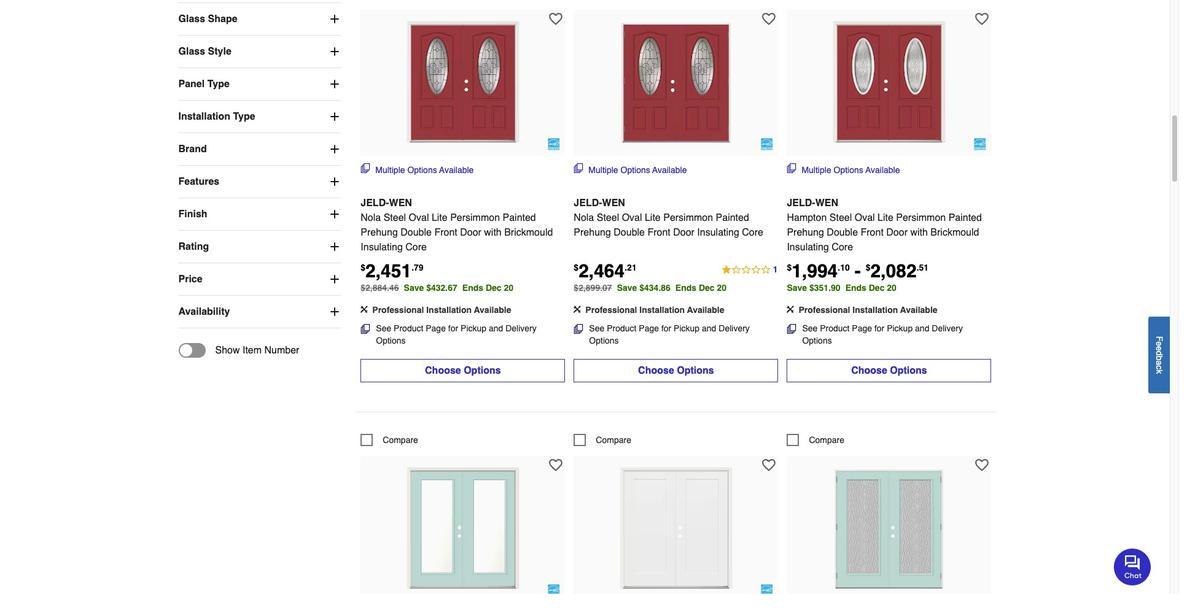 Task type: describe. For each thing, give the bounding box(es) containing it.
$432.67
[[426, 283, 457, 293]]

save $351.90 ends dec 20
[[787, 283, 897, 293]]

3 see from the left
[[802, 323, 818, 333]]

1 delivery from the left
[[506, 323, 537, 333]]

.79
[[412, 263, 424, 273]]

1 professional from the left
[[372, 305, 424, 315]]

$1,994.10-$2,082.51 element
[[787, 260, 929, 282]]

3 see product page for pickup and delivery options from the left
[[802, 323, 963, 346]]

jeld-wennola steel oval lite persimmon painted prehung double front door insulating core element
[[574, 10, 779, 156]]

door for hampton steel oval lite persimmon painted prehung double front door with brickmould insulating core
[[887, 227, 908, 238]]

front for jeld-wen hampton steel oval lite persimmon painted prehung double front door with brickmould insulating core
[[861, 227, 884, 238]]

item
[[243, 345, 262, 356]]

2 delivery from the left
[[719, 323, 750, 333]]

jeld-wen steel full lite caribbean blue painted prehung double front door insulating core image
[[822, 462, 957, 595]]

front for jeld-wen nola steel oval lite persimmon painted prehung double front door insulating core
[[648, 227, 671, 238]]

f e e d b a c k
[[1155, 336, 1165, 374]]

availability
[[178, 306, 230, 317]]

1 see product page for pickup and delivery options from the left
[[376, 323, 537, 346]]

insulating for nola steel oval lite persimmon painted prehung double front door with brickmould insulating core
[[361, 242, 403, 253]]

with for jeld-wen nola steel oval lite persimmon painted prehung double front door with brickmould insulating core
[[484, 227, 502, 238]]

$351.90
[[810, 283, 841, 293]]

multiple options available link for jeld-wen hampton steel oval lite persimmon painted prehung double front door with brickmould insulating core image at the right top
[[787, 163, 900, 176]]

ends for $432.67
[[462, 283, 483, 293]]

jeld-wenhampton steel oval lite persimmon painted prehung double front door with brickmould insulating core element
[[787, 10, 992, 156]]

2 see product page for pickup and delivery options from the left
[[589, 323, 750, 346]]

double for jeld-wen hampton steel oval lite persimmon painted prehung double front door with brickmould insulating core
[[827, 227, 858, 238]]

3 product from the left
[[820, 323, 850, 333]]

persimmon for nola steel oval lite persimmon painted prehung double front door with brickmould insulating core
[[450, 212, 500, 223]]

rating
[[178, 241, 209, 252]]

-
[[855, 260, 861, 282]]

1 heart outline image from the left
[[549, 459, 563, 472]]

jeld- for jeld-wen hampton steel oval lite persimmon painted prehung double front door with brickmould insulating core
[[787, 198, 816, 209]]

$2,451.79 element
[[361, 260, 424, 282]]

2 heart outline image from the left
[[762, 12, 776, 26]]

compare for 1000580473 element
[[596, 435, 631, 445]]

$ 2,464 .21
[[574, 260, 637, 282]]

brickmould for jeld-wen hampton steel oval lite persimmon painted prehung double front door with brickmould insulating core
[[931, 227, 979, 238]]

1 product from the left
[[394, 323, 423, 333]]

available down savings save $434.86 element on the right top of the page
[[687, 305, 725, 315]]

installation type
[[178, 111, 255, 122]]

brand button
[[178, 133, 341, 165]]

lite for nola steel oval lite persimmon painted prehung double front door with brickmould insulating core
[[432, 212, 448, 223]]

jeld-wen steel modern white painted prehung double front door with brickmould insulating core image
[[609, 462, 744, 595]]

panel
[[178, 79, 205, 90]]

chat invite button image
[[1114, 549, 1152, 586]]

$2,899.07
[[574, 283, 612, 293]]

c
[[1155, 365, 1165, 370]]

1 e from the top
[[1155, 341, 1165, 346]]

3 choose options from the left
[[851, 365, 927, 376]]

1 assembly image from the left
[[361, 306, 368, 313]]

availability button
[[178, 296, 341, 328]]

ends dec 20 element for $2,884.46 save $432.67 ends dec 20
[[462, 283, 518, 293]]

glass for glass style
[[178, 46, 205, 57]]

finish button
[[178, 198, 341, 230]]

2 and from the left
[[702, 323, 716, 333]]

20 for $2,899.07 save $434.86 ends dec 20
[[717, 283, 727, 293]]

professional installation available for 2nd assembly icon from left
[[586, 305, 725, 315]]

available down savings save $432.67 element
[[474, 305, 511, 315]]

professional installation available for assembly image
[[799, 305, 938, 315]]

available up jeld-wen nola steel oval lite persimmon painted prehung double front door with brickmould insulating core on the left top of the page
[[439, 165, 474, 175]]

1 for from the left
[[448, 323, 458, 333]]

$2,884.46
[[361, 283, 399, 293]]

installation inside button
[[178, 111, 230, 122]]

jeld-wen nola steel oval lite persimmon painted prehung double front door insulating core image
[[609, 16, 744, 151]]

nola for nola steel oval lite persimmon painted prehung double front door with brickmould insulating core
[[361, 212, 381, 223]]

insulating inside 'jeld-wen nola steel oval lite persimmon painted prehung double front door insulating core'
[[697, 227, 739, 238]]

ends dec 20 element for $2,899.07 save $434.86 ends dec 20
[[676, 283, 732, 293]]

steel for hampton steel oval lite persimmon painted prehung double front door with brickmould insulating core
[[830, 212, 852, 223]]

ends for $434.86
[[676, 283, 697, 293]]

installation for assembly image
[[853, 305, 898, 315]]

glass style
[[178, 46, 231, 57]]

2,464
[[579, 260, 625, 282]]

1
[[773, 265, 778, 274]]

2 choose options link from the left
[[574, 359, 779, 382]]

core for hampton steel oval lite persimmon painted prehung double front door with brickmould insulating core
[[832, 242, 853, 253]]

oval for hampton steel oval lite persimmon painted prehung double front door with brickmould insulating core
[[855, 212, 875, 223]]

jeld-wensteel modern white painted prehung double front door with brickmould insulating core element
[[574, 456, 779, 595]]

door for nola steel oval lite persimmon painted prehung double front door with brickmould insulating core
[[460, 227, 481, 238]]

finish
[[178, 209, 207, 220]]

3 page from the left
[[852, 323, 872, 333]]

installation for 2nd assembly icon from the right
[[426, 305, 472, 315]]

painted for nola steel oval lite persimmon painted prehung double front door with brickmould insulating core
[[503, 212, 536, 223]]

plus image for installation type
[[329, 110, 341, 123]]

plus image for glass shape
[[329, 13, 341, 25]]

.21
[[625, 263, 637, 273]]

multiple options available link for jeld-wen nola steel oval lite persimmon painted prehung double front door with brickmould insulating core image
[[361, 163, 474, 176]]

multiple for jeld-wen nola steel oval lite persimmon painted prehung double front door insulating core image
[[589, 165, 618, 175]]

multiple for jeld-wen nola steel oval lite persimmon painted prehung double front door with brickmould insulating core image
[[375, 165, 405, 175]]

3 and from the left
[[915, 323, 930, 333]]

jeld-wen nola steel oval lite persimmon painted prehung double front door with brickmould insulating core
[[361, 198, 553, 253]]

steel for nola steel oval lite persimmon painted prehung double front door with brickmould insulating core
[[384, 212, 406, 223]]

type for panel type
[[207, 79, 230, 90]]

3 heart outline image from the left
[[976, 12, 989, 26]]

3 choose options link from the left
[[787, 359, 992, 382]]

brand
[[178, 144, 207, 155]]

4 $ from the left
[[866, 263, 871, 273]]

wen for jeld-wen nola steel oval lite persimmon painted prehung double front door with brickmould insulating core
[[389, 198, 412, 209]]

painted for nola steel oval lite persimmon painted prehung double front door insulating core
[[716, 212, 749, 223]]

wen for jeld-wen nola steel oval lite persimmon painted prehung double front door insulating core
[[602, 198, 625, 209]]

available down .51
[[900, 305, 938, 315]]

3 save from the left
[[787, 283, 807, 293]]

door for nola steel oval lite persimmon painted prehung double front door insulating core
[[673, 227, 695, 238]]

3 dec from the left
[[869, 283, 885, 293]]

compare for 1000540187 element
[[809, 435, 845, 445]]

3 delivery from the left
[[932, 323, 963, 333]]

2 pickup from the left
[[674, 323, 700, 333]]

jeld-wen nola steel oval lite persimmon painted prehung double front door with brickmould insulating core image
[[395, 16, 531, 151]]

3 for from the left
[[875, 323, 885, 333]]

f
[[1155, 336, 1165, 341]]

k
[[1155, 370, 1165, 374]]

dec for $2,884.46 save $432.67 ends dec 20
[[486, 283, 502, 293]]

insulating for hampton steel oval lite persimmon painted prehung double front door with brickmould insulating core
[[787, 242, 829, 253]]

was price $2,884.46 element
[[361, 280, 404, 293]]

jeld-wen nola steel oval lite persimmon painted prehung double front door insulating core
[[574, 198, 763, 238]]

assembly image
[[787, 306, 794, 313]]

a
[[1155, 361, 1165, 365]]

type for installation type
[[233, 111, 255, 122]]

$2,884.46 save $432.67 ends dec 20
[[361, 283, 514, 293]]

2 choose options from the left
[[638, 365, 714, 376]]

glass shape button
[[178, 3, 341, 35]]

1000540187 element
[[787, 434, 845, 446]]

front for jeld-wen nola steel oval lite persimmon painted prehung double front door with brickmould insulating core
[[435, 227, 457, 238]]

plus image for finish
[[329, 208, 341, 220]]

style
[[208, 46, 231, 57]]

1 choose options link from the left
[[361, 359, 565, 382]]

2 for from the left
[[661, 323, 672, 333]]

jeld- for jeld-wen nola steel oval lite persimmon painted prehung double front door insulating core
[[574, 198, 602, 209]]

3 20 from the left
[[887, 283, 897, 293]]

core for nola steel oval lite persimmon painted prehung double front door with brickmould insulating core
[[406, 242, 427, 253]]



Task type: vqa. For each thing, say whether or not it's contained in the screenshot.
by
no



Task type: locate. For each thing, give the bounding box(es) containing it.
2 horizontal spatial choose options link
[[787, 359, 992, 382]]

2 horizontal spatial product
[[820, 323, 850, 333]]

0 horizontal spatial choose options
[[425, 365, 501, 376]]

ends right the $434.86
[[676, 283, 697, 293]]

double up .10
[[827, 227, 858, 238]]

door inside the jeld-wen hampton steel oval lite persimmon painted prehung double front door with brickmould insulating core
[[887, 227, 908, 238]]

compare inside 1000580399 element
[[383, 435, 418, 445]]

front up $ 1,994 .10 - $ 2,082 .51
[[861, 227, 884, 238]]

energy star qualified image for jeld-wennola steel oval lite persimmon painted prehung double front door with brickmould insulating core element
[[548, 138, 560, 150]]

3 plus image from the top
[[329, 110, 341, 123]]

show
[[215, 345, 240, 356]]

price
[[178, 274, 202, 285]]

1 horizontal spatial lite
[[645, 212, 661, 223]]

ends down $1,994.10-$2,082.51 element
[[846, 283, 867, 293]]

1 horizontal spatial 20
[[717, 283, 727, 293]]

number
[[264, 345, 299, 356]]

jeld- inside jeld-wen nola steel oval lite persimmon painted prehung double front door with brickmould insulating core
[[361, 198, 389, 209]]

page
[[426, 323, 446, 333], [639, 323, 659, 333], [852, 323, 872, 333]]

2 painted from the left
[[716, 212, 749, 223]]

1 horizontal spatial choose options
[[638, 365, 714, 376]]

oval
[[409, 212, 429, 223], [622, 212, 642, 223], [855, 212, 875, 223]]

pickup
[[461, 323, 487, 333], [674, 323, 700, 333], [887, 323, 913, 333]]

$ for 2,451
[[361, 263, 366, 273]]

choose for 2nd choose options link from right
[[638, 365, 674, 376]]

2 ends from the left
[[676, 283, 697, 293]]

2 horizontal spatial heart outline image
[[976, 459, 989, 472]]

dec right the $434.86
[[699, 283, 715, 293]]

professional installation available down the $434.86
[[586, 305, 725, 315]]

front up the $432.67
[[435, 227, 457, 238]]

oval inside 'jeld-wen nola steel oval lite persimmon painted prehung double front door insulating core'
[[622, 212, 642, 223]]

2 with from the left
[[911, 227, 928, 238]]

type inside installation type button
[[233, 111, 255, 122]]

3 heart outline image from the left
[[976, 459, 989, 472]]

assembly image
[[361, 306, 368, 313], [574, 306, 581, 313]]

1 horizontal spatial pickup
[[674, 323, 700, 333]]

2 horizontal spatial heart outline image
[[976, 12, 989, 26]]

with inside jeld-wen nola steel oval lite persimmon painted prehung double front door with brickmould insulating core
[[484, 227, 502, 238]]

2 horizontal spatial save
[[787, 283, 807, 293]]

plus image for glass style
[[329, 45, 341, 58]]

jeld-wennola steel oval lite persimmon painted prehung double front door with brickmould insulating core element
[[361, 10, 565, 156]]

1 vertical spatial glass
[[178, 46, 205, 57]]

2 horizontal spatial see
[[802, 323, 818, 333]]

2 plus image from the top
[[329, 45, 341, 58]]

1 horizontal spatial professional installation available
[[586, 305, 725, 315]]

2 wen from the left
[[602, 198, 625, 209]]

type up brand button
[[233, 111, 255, 122]]

page down '$2,899.07 save $434.86 ends dec 20'
[[639, 323, 659, 333]]

1 horizontal spatial compare
[[596, 435, 631, 445]]

product
[[394, 323, 423, 333], [607, 323, 637, 333], [820, 323, 850, 333]]

door inside jeld-wen nola steel oval lite persimmon painted prehung double front door with brickmould insulating core
[[460, 227, 481, 238]]

0 horizontal spatial professional
[[372, 305, 424, 315]]

steel inside 'jeld-wen nola steel oval lite persimmon painted prehung double front door insulating core'
[[597, 212, 619, 223]]

plus image inside installation type button
[[329, 110, 341, 123]]

0 horizontal spatial pickup
[[461, 323, 487, 333]]

1 double from the left
[[401, 227, 432, 238]]

3 wen from the left
[[815, 198, 838, 209]]

oval up $ 1,994 .10 - $ 2,082 .51
[[855, 212, 875, 223]]

nola
[[361, 212, 381, 223], [574, 212, 594, 223]]

multiple options available for jeld-wen nola steel oval lite persimmon painted prehung double front door insulating core image
[[589, 165, 687, 175]]

1 persimmon from the left
[[450, 212, 500, 223]]

0 horizontal spatial heart outline image
[[549, 459, 563, 472]]

1,994
[[792, 260, 838, 282]]

wen inside jeld-wen nola steel oval lite persimmon painted prehung double front door with brickmould insulating core
[[389, 198, 412, 209]]

plus image for panel type
[[329, 78, 341, 90]]

professional down was price $2,899.07 element
[[586, 305, 637, 315]]

multiple options available link for jeld-wen nola steel oval lite persimmon painted prehung double front door insulating core image
[[574, 163, 687, 176]]

see product page for pickup and delivery options down savings save $432.67 element
[[376, 323, 537, 346]]

glass for glass shape
[[178, 13, 205, 24]]

choose options link
[[361, 359, 565, 382], [574, 359, 779, 382], [787, 359, 992, 382]]

2 e from the top
[[1155, 346, 1165, 351]]

core inside 'jeld-wen nola steel oval lite persimmon painted prehung double front door insulating core'
[[742, 227, 763, 238]]

1 horizontal spatial oval
[[622, 212, 642, 223]]

glass inside button
[[178, 13, 205, 24]]

steel
[[384, 212, 406, 223], [597, 212, 619, 223], [830, 212, 852, 223]]

1 nola from the left
[[361, 212, 381, 223]]

1 ends dec 20 element from the left
[[462, 283, 518, 293]]

see product page for pickup and delivery options
[[376, 323, 537, 346], [589, 323, 750, 346], [802, 323, 963, 346]]

0 horizontal spatial see
[[376, 323, 391, 333]]

steel for nola steel oval lite persimmon painted prehung double front door insulating core
[[597, 212, 619, 223]]

2 product from the left
[[607, 323, 637, 333]]

1 ends from the left
[[462, 283, 483, 293]]

2 20 from the left
[[717, 283, 727, 293]]

for down savings save $432.67 element
[[448, 323, 458, 333]]

1 multiple options available link from the left
[[361, 163, 474, 176]]

wen for jeld-wen hampton steel oval lite persimmon painted prehung double front door with brickmould insulating core
[[815, 198, 838, 209]]

0 horizontal spatial painted
[[503, 212, 536, 223]]

jeld- for jeld-wen nola steel oval lite persimmon painted prehung double front door with brickmould insulating core
[[361, 198, 389, 209]]

multiple
[[375, 165, 405, 175], [589, 165, 618, 175], [802, 165, 831, 175]]

lite for nola steel oval lite persimmon painted prehung double front door insulating core
[[645, 212, 661, 223]]

hampton
[[787, 212, 827, 223]]

oval inside jeld-wen nola steel oval lite persimmon painted prehung double front door with brickmould insulating core
[[409, 212, 429, 223]]

features button
[[178, 166, 341, 198]]

2 see from the left
[[589, 323, 605, 333]]

compare inside 1000540187 element
[[809, 435, 845, 445]]

7 plus image from the top
[[329, 241, 341, 253]]

energy star qualified image for 'jeld-wensteel modern white painted prehung double front door with brickmould insulating core' element
[[761, 585, 774, 595]]

double
[[401, 227, 432, 238], [614, 227, 645, 238], [827, 227, 858, 238]]

0 horizontal spatial nola
[[361, 212, 381, 223]]

type
[[207, 79, 230, 90], [233, 111, 255, 122]]

3 multiple from the left
[[802, 165, 831, 175]]

pickup down savings save $434.86 element on the right top of the page
[[674, 323, 700, 333]]

was price $2,899.07 element
[[574, 280, 617, 293]]

persimmon inside the jeld-wen hampton steel oval lite persimmon painted prehung double front door with brickmould insulating core
[[896, 212, 946, 223]]

for
[[448, 323, 458, 333], [661, 323, 672, 333], [875, 323, 885, 333]]

0 horizontal spatial 20
[[504, 283, 514, 293]]

plus image for price
[[329, 273, 341, 286]]

0 horizontal spatial and
[[489, 323, 503, 333]]

save for save $432.67
[[404, 283, 424, 293]]

brickmould
[[504, 227, 553, 238], [931, 227, 979, 238]]

1 horizontal spatial assembly image
[[574, 306, 581, 313]]

3 jeld- from the left
[[787, 198, 816, 209]]

2 horizontal spatial front
[[861, 227, 884, 238]]

0 horizontal spatial front
[[435, 227, 457, 238]]

show item number
[[215, 345, 299, 356]]

nola for nola steel oval lite persimmon painted prehung double front door insulating core
[[574, 212, 594, 223]]

choose for 3rd choose options link
[[851, 365, 887, 376]]

energy star qualified image inside jeld-wennola steel oval lite persimmon painted prehung double front door insulating core element
[[761, 138, 774, 150]]

jeld-wenblanca steel full lite caribbean blue painted prehung double front door with brickmould insulating core element
[[361, 456, 565, 595]]

2 compare from the left
[[596, 435, 631, 445]]

6 plus image from the top
[[329, 208, 341, 220]]

2 door from the left
[[673, 227, 695, 238]]

insulating up '1 star' image
[[697, 227, 739, 238]]

double for jeld-wen nola steel oval lite persimmon painted prehung double front door insulating core
[[614, 227, 645, 238]]

1 horizontal spatial choose
[[638, 365, 674, 376]]

1 save from the left
[[404, 283, 424, 293]]

core inside jeld-wen nola steel oval lite persimmon painted prehung double front door with brickmould insulating core
[[406, 242, 427, 253]]

0 horizontal spatial energy star qualified image
[[548, 138, 560, 150]]

save down .21
[[617, 283, 637, 293]]

0 horizontal spatial door
[[460, 227, 481, 238]]

1 professional installation available from the left
[[372, 305, 511, 315]]

0 horizontal spatial lite
[[432, 212, 448, 223]]

jeld-wen hampton steel oval lite persimmon painted prehung double front door with brickmould insulating core image
[[822, 16, 957, 151]]

1 dec from the left
[[486, 283, 502, 293]]

1 20 from the left
[[504, 283, 514, 293]]

installation for 2nd assembly icon from left
[[640, 305, 685, 315]]

.10
[[838, 263, 850, 273]]

$434.86
[[640, 283, 671, 293]]

2 horizontal spatial choose
[[851, 365, 887, 376]]

2 horizontal spatial see product page for pickup and delivery options
[[802, 323, 963, 346]]

persimmon
[[450, 212, 500, 223], [664, 212, 713, 223], [896, 212, 946, 223]]

3 painted from the left
[[949, 212, 982, 223]]

2 horizontal spatial choose options
[[851, 365, 927, 376]]

1 choose options from the left
[[425, 365, 501, 376]]

assembly image down $2,884.46
[[361, 306, 368, 313]]

multiple options available for jeld-wen nola steel oval lite persimmon painted prehung double front door with brickmould insulating core image
[[375, 165, 474, 175]]

2 horizontal spatial core
[[832, 242, 853, 253]]

1 horizontal spatial ends
[[676, 283, 697, 293]]

prehung up 2,451
[[361, 227, 398, 238]]

plus image inside brand button
[[329, 143, 341, 155]]

0 horizontal spatial compare
[[383, 435, 418, 445]]

3 persimmon from the left
[[896, 212, 946, 223]]

painted inside the jeld-wen hampton steel oval lite persimmon painted prehung double front door with brickmould insulating core
[[949, 212, 982, 223]]

1000580473 element
[[574, 434, 631, 446]]

2 lite from the left
[[645, 212, 661, 223]]

$ inside $ 2,451 .79
[[361, 263, 366, 273]]

save
[[404, 283, 424, 293], [617, 283, 637, 293], [787, 283, 807, 293]]

oval for nola steel oval lite persimmon painted prehung double front door insulating core
[[622, 212, 642, 223]]

2 steel from the left
[[597, 212, 619, 223]]

save for save $434.86
[[617, 283, 637, 293]]

2 horizontal spatial persimmon
[[896, 212, 946, 223]]

1 steel from the left
[[384, 212, 406, 223]]

plus image inside the glass shape button
[[329, 13, 341, 25]]

front inside jeld-wen nola steel oval lite persimmon painted prehung double front door with brickmould insulating core
[[435, 227, 457, 238]]

dec for $2,899.07 save $434.86 ends dec 20
[[699, 283, 715, 293]]

nola up 2,464
[[574, 212, 594, 223]]

2 horizontal spatial prehung
[[787, 227, 824, 238]]

door
[[460, 227, 481, 238], [673, 227, 695, 238], [887, 227, 908, 238]]

0 horizontal spatial brickmould
[[504, 227, 553, 238]]

1 oval from the left
[[409, 212, 429, 223]]

core up .10
[[832, 242, 853, 253]]

2 page from the left
[[639, 323, 659, 333]]

0 horizontal spatial insulating
[[361, 242, 403, 253]]

3 lite from the left
[[878, 212, 894, 223]]

persimmon inside jeld-wen nola steel oval lite persimmon painted prehung double front door with brickmould insulating core
[[450, 212, 500, 223]]

jeld-wen blanca steel full lite caribbean blue painted prehung double front door with brickmould insulating core image
[[395, 462, 531, 595]]

professional installation available for 2nd assembly icon from the right
[[372, 305, 511, 315]]

1 horizontal spatial for
[[661, 323, 672, 333]]

0 horizontal spatial save
[[404, 283, 424, 293]]

energy star qualified image inside jeld-wenblanca steel full lite caribbean blue painted prehung double front door with brickmould insulating core element
[[548, 585, 560, 595]]

3 oval from the left
[[855, 212, 875, 223]]

b
[[1155, 356, 1165, 361]]

1 glass from the top
[[178, 13, 205, 24]]

2 oval from the left
[[622, 212, 642, 223]]

pickup down savings save $432.67 element
[[461, 323, 487, 333]]

1 multiple options available from the left
[[375, 165, 474, 175]]

1 star image
[[721, 263, 779, 277]]

available
[[439, 165, 474, 175], [652, 165, 687, 175], [866, 165, 900, 175], [474, 305, 511, 315], [687, 305, 725, 315], [900, 305, 938, 315]]

assembly image down the $2,899.07
[[574, 306, 581, 313]]

double inside jeld-wen nola steel oval lite persimmon painted prehung double front door with brickmould insulating core
[[401, 227, 432, 238]]

plus image inside finish button
[[329, 208, 341, 220]]

page down $2,884.46 save $432.67 ends dec 20
[[426, 323, 446, 333]]

0 vertical spatial energy star qualified image
[[761, 138, 774, 150]]

1 horizontal spatial steel
[[597, 212, 619, 223]]

1 horizontal spatial and
[[702, 323, 716, 333]]

0 horizontal spatial dec
[[486, 283, 502, 293]]

$ right 1
[[787, 263, 792, 273]]

2 horizontal spatial and
[[915, 323, 930, 333]]

1 horizontal spatial see
[[589, 323, 605, 333]]

installation down the $434.86
[[640, 305, 685, 315]]

ends
[[462, 283, 483, 293], [676, 283, 697, 293], [846, 283, 867, 293]]

price button
[[178, 263, 341, 295]]

professional installation available down the $432.67
[[372, 305, 511, 315]]

0 horizontal spatial multiple options available
[[375, 165, 474, 175]]

3 professional installation available from the left
[[799, 305, 938, 315]]

1 horizontal spatial core
[[742, 227, 763, 238]]

pickup down the 2,082
[[887, 323, 913, 333]]

oval up .79
[[409, 212, 429, 223]]

1 horizontal spatial page
[[639, 323, 659, 333]]

professional down $351.90 at top right
[[799, 305, 850, 315]]

0 horizontal spatial with
[[484, 227, 502, 238]]

plus image inside panel type button
[[329, 78, 341, 90]]

2 horizontal spatial door
[[887, 227, 908, 238]]

jeld- inside the jeld-wen hampton steel oval lite persimmon painted prehung double front door with brickmould insulating core
[[787, 198, 816, 209]]

2 heart outline image from the left
[[762, 459, 776, 472]]

with inside the jeld-wen hampton steel oval lite persimmon painted prehung double front door with brickmould insulating core
[[911, 227, 928, 238]]

0 horizontal spatial energy star qualified image
[[548, 585, 560, 595]]

1 horizontal spatial product
[[607, 323, 637, 333]]

steel up $ 2,464 .21
[[597, 212, 619, 223]]

1 horizontal spatial delivery
[[719, 323, 750, 333]]

front inside 'jeld-wen nola steel oval lite persimmon painted prehung double front door insulating core'
[[648, 227, 671, 238]]

2 plus image from the top
[[329, 306, 341, 318]]

heart outline image
[[549, 459, 563, 472], [762, 459, 776, 472], [976, 459, 989, 472]]

insulating up 1,994
[[787, 242, 829, 253]]

and down savings save $434.86 element on the right top of the page
[[702, 323, 716, 333]]

1 horizontal spatial professional
[[586, 305, 637, 315]]

multiple options available link
[[361, 163, 474, 176], [574, 163, 687, 176], [787, 163, 900, 176]]

1 horizontal spatial door
[[673, 227, 695, 238]]

plus image for rating
[[329, 241, 341, 253]]

1 see from the left
[[376, 323, 391, 333]]

prehung for nola steel oval lite persimmon painted prehung double front door with brickmould insulating core
[[361, 227, 398, 238]]

e up 'd'
[[1155, 341, 1165, 346]]

installation down 'savings save $351.90' element
[[853, 305, 898, 315]]

$ up the $2,899.07
[[574, 263, 579, 273]]

1 door from the left
[[460, 227, 481, 238]]

see product page for pickup and delivery options down savings save $434.86 element on the right top of the page
[[589, 323, 750, 346]]

plus image for features
[[329, 176, 341, 188]]

type right panel
[[207, 79, 230, 90]]

savings save $434.86 element
[[617, 283, 732, 293]]

double inside the jeld-wen hampton steel oval lite persimmon painted prehung double front door with brickmould insulating core
[[827, 227, 858, 238]]

nola up 2,451
[[361, 212, 381, 223]]

2,451
[[366, 260, 412, 282]]

1 vertical spatial energy star qualified image
[[548, 585, 560, 595]]

painted
[[503, 212, 536, 223], [716, 212, 749, 223], [949, 212, 982, 223]]

page down 'savings save $351.90' element
[[852, 323, 872, 333]]

oval for nola steel oval lite persimmon painted prehung double front door with brickmould insulating core
[[409, 212, 429, 223]]

0 horizontal spatial prehung
[[361, 227, 398, 238]]

3 ends dec 20 element from the left
[[846, 283, 902, 293]]

front up the $434.86
[[648, 227, 671, 238]]

features
[[178, 176, 219, 187]]

dec down the 2,082
[[869, 283, 885, 293]]

plus image inside rating button
[[329, 241, 341, 253]]

painted inside jeld-wen nola steel oval lite persimmon painted prehung double front door with brickmould insulating core
[[503, 212, 536, 223]]

$ 2,451 .79
[[361, 260, 424, 282]]

steel inside jeld-wen nola steel oval lite persimmon painted prehung double front door with brickmould insulating core
[[384, 212, 406, 223]]

savings save $432.67 element
[[404, 283, 518, 293]]

1 horizontal spatial multiple options available
[[589, 165, 687, 175]]

multiple options available for jeld-wen hampton steel oval lite persimmon painted prehung double front door with brickmould insulating core image at the right top
[[802, 165, 900, 175]]

compare inside 1000580473 element
[[596, 435, 631, 445]]

front inside the jeld-wen hampton steel oval lite persimmon painted prehung double front door with brickmould insulating core
[[861, 227, 884, 238]]

wen inside 'jeld-wen nola steel oval lite persimmon painted prehung double front door insulating core'
[[602, 198, 625, 209]]

lite for hampton steel oval lite persimmon painted prehung double front door with brickmould insulating core
[[878, 212, 894, 223]]

2 assembly image from the left
[[574, 306, 581, 313]]

ends dec 20 element right the $434.86
[[676, 283, 732, 293]]

1 choose from the left
[[425, 365, 461, 376]]

$
[[361, 263, 366, 273], [574, 263, 579, 273], [787, 263, 792, 273], [866, 263, 871, 273]]

double up .79
[[401, 227, 432, 238]]

brickmould inside jeld-wen nola steel oval lite persimmon painted prehung double front door with brickmould insulating core
[[504, 227, 553, 238]]

for down savings save $434.86 element on the right top of the page
[[661, 323, 672, 333]]

core
[[742, 227, 763, 238], [406, 242, 427, 253], [832, 242, 853, 253]]

prehung inside the jeld-wen hampton steel oval lite persimmon painted prehung double front door with brickmould insulating core
[[787, 227, 824, 238]]

f e e d b a c k button
[[1149, 317, 1170, 393]]

heart outline image
[[549, 12, 563, 26], [762, 12, 776, 26], [976, 12, 989, 26]]

1 button
[[721, 263, 779, 277]]

3 double from the left
[[827, 227, 858, 238]]

0 horizontal spatial core
[[406, 242, 427, 253]]

2 $ from the left
[[574, 263, 579, 273]]

choose for first choose options link
[[425, 365, 461, 376]]

3 prehung from the left
[[787, 227, 824, 238]]

product down '$2,899.07 save $434.86 ends dec 20'
[[607, 323, 637, 333]]

2 horizontal spatial ends dec 20 element
[[846, 283, 902, 293]]

oval inside the jeld-wen hampton steel oval lite persimmon painted prehung double front door with brickmould insulating core
[[855, 212, 875, 223]]

insulating inside the jeld-wen hampton steel oval lite persimmon painted prehung double front door with brickmould insulating core
[[787, 242, 829, 253]]

wen
[[389, 198, 412, 209], [602, 198, 625, 209], [815, 198, 838, 209]]

1 heart outline image from the left
[[549, 12, 563, 26]]

1 vertical spatial plus image
[[329, 306, 341, 318]]

2 professional installation available from the left
[[586, 305, 725, 315]]

1 compare from the left
[[383, 435, 418, 445]]

1 and from the left
[[489, 323, 503, 333]]

oval up .21
[[622, 212, 642, 223]]

glass shape
[[178, 13, 237, 24]]

with
[[484, 227, 502, 238], [911, 227, 928, 238]]

1 horizontal spatial see product page for pickup and delivery options
[[589, 323, 750, 346]]

lite inside 'jeld-wen nola steel oval lite persimmon painted prehung double front door insulating core'
[[645, 212, 661, 223]]

20 for $2,884.46 save $432.67 ends dec 20
[[504, 283, 514, 293]]

jeld-
[[361, 198, 389, 209], [574, 198, 602, 209], [787, 198, 816, 209]]

core inside the jeld-wen hampton steel oval lite persimmon painted prehung double front door with brickmould insulating core
[[832, 242, 853, 253]]

0 horizontal spatial double
[[401, 227, 432, 238]]

available up the jeld-wen hampton steel oval lite persimmon painted prehung double front door with brickmould insulating core
[[866, 165, 900, 175]]

e
[[1155, 341, 1165, 346], [1155, 346, 1165, 351]]

compare for 1000580399 element
[[383, 435, 418, 445]]

lite
[[432, 212, 448, 223], [645, 212, 661, 223], [878, 212, 894, 223]]

plus image for brand
[[329, 143, 341, 155]]

multiple options available
[[375, 165, 474, 175], [589, 165, 687, 175], [802, 165, 900, 175]]

2 ends dec 20 element from the left
[[676, 283, 732, 293]]

2 glass from the top
[[178, 46, 205, 57]]

0 horizontal spatial choose
[[425, 365, 461, 376]]

8 plus image from the top
[[329, 273, 341, 286]]

ends dec 20 element down $ 1,994 .10 - $ 2,082 .51
[[846, 283, 902, 293]]

steel right hampton at the right of the page
[[830, 212, 852, 223]]

1 horizontal spatial multiple
[[589, 165, 618, 175]]

installation type button
[[178, 101, 341, 133]]

0 horizontal spatial multiple
[[375, 165, 405, 175]]

professional
[[372, 305, 424, 315], [586, 305, 637, 315], [799, 305, 850, 315]]

2 horizontal spatial professional
[[799, 305, 850, 315]]

energy star qualified image for jeld-wenhampton steel oval lite persimmon painted prehung double front door with brickmould insulating core element
[[974, 138, 987, 150]]

and down savings save $432.67 element
[[489, 323, 503, 333]]

brickmould for jeld-wen nola steel oval lite persimmon painted prehung double front door with brickmould insulating core
[[504, 227, 553, 238]]

$ up $2,884.46
[[361, 263, 366, 273]]

professional installation available down 'savings save $351.90' element
[[799, 305, 938, 315]]

glass left style
[[178, 46, 205, 57]]

options
[[408, 165, 437, 175], [621, 165, 650, 175], [834, 165, 864, 175], [376, 336, 406, 346], [589, 336, 619, 346], [802, 336, 832, 346], [464, 365, 501, 376], [677, 365, 714, 376], [890, 365, 927, 376]]

3 choose from the left
[[851, 365, 887, 376]]

3 pickup from the left
[[887, 323, 913, 333]]

wen inside the jeld-wen hampton steel oval lite persimmon painted prehung double front door with brickmould insulating core
[[815, 198, 838, 209]]

for down 'savings save $351.90' element
[[875, 323, 885, 333]]

panel type
[[178, 79, 230, 90]]

1 horizontal spatial dec
[[699, 283, 715, 293]]

energy star qualified image for jeld-wennola steel oval lite persimmon painted prehung double front door insulating core element
[[761, 138, 774, 150]]

3 professional from the left
[[799, 305, 850, 315]]

2 horizontal spatial pickup
[[887, 323, 913, 333]]

3 front from the left
[[861, 227, 884, 238]]

0 vertical spatial plus image
[[329, 78, 341, 90]]

front
[[435, 227, 457, 238], [648, 227, 671, 238], [861, 227, 884, 238]]

plus image inside price button
[[329, 273, 341, 286]]

lite inside jeld-wen nola steel oval lite persimmon painted prehung double front door with brickmould insulating core
[[432, 212, 448, 223]]

plus image for availability
[[329, 306, 341, 318]]

3 door from the left
[[887, 227, 908, 238]]

insulating inside jeld-wen nola steel oval lite persimmon painted prehung double front door with brickmould insulating core
[[361, 242, 403, 253]]

2 horizontal spatial dec
[[869, 283, 885, 293]]

dec right the $432.67
[[486, 283, 502, 293]]

double for jeld-wen nola steel oval lite persimmon painted prehung double front door with brickmould insulating core
[[401, 227, 432, 238]]

2 persimmon from the left
[[664, 212, 713, 223]]

2 horizontal spatial steel
[[830, 212, 852, 223]]

2 horizontal spatial for
[[875, 323, 885, 333]]

$ for 2,464
[[574, 263, 579, 273]]

1 vertical spatial type
[[233, 111, 255, 122]]

20
[[504, 283, 514, 293], [717, 283, 727, 293], [887, 283, 897, 293]]

plus image inside glass style "button"
[[329, 45, 341, 58]]

1 wen from the left
[[389, 198, 412, 209]]

1 horizontal spatial choose options link
[[574, 359, 779, 382]]

professional installation available
[[372, 305, 511, 315], [586, 305, 725, 315], [799, 305, 938, 315]]

3 $ from the left
[[787, 263, 792, 273]]

1 horizontal spatial multiple options available link
[[574, 163, 687, 176]]

1 pickup from the left
[[461, 323, 487, 333]]

1 horizontal spatial persimmon
[[664, 212, 713, 223]]

nola inside jeld-wen nola steel oval lite persimmon painted prehung double front door with brickmould insulating core
[[361, 212, 381, 223]]

persimmon for nola steel oval lite persimmon painted prehung double front door insulating core
[[664, 212, 713, 223]]

see down $2,884.46
[[376, 323, 391, 333]]

and
[[489, 323, 503, 333], [702, 323, 716, 333], [915, 323, 930, 333]]

persimmon inside 'jeld-wen nola steel oval lite persimmon painted prehung double front door insulating core'
[[664, 212, 713, 223]]

painted for hampton steel oval lite persimmon painted prehung double front door with brickmould insulating core
[[949, 212, 982, 223]]

panel type button
[[178, 68, 341, 100]]

1 $ from the left
[[361, 263, 366, 273]]

0 horizontal spatial persimmon
[[450, 212, 500, 223]]

2 horizontal spatial page
[[852, 323, 872, 333]]

door up savings save $434.86 element on the right top of the page
[[673, 227, 695, 238]]

see down the $2,899.07
[[589, 323, 605, 333]]

3 multiple options available link from the left
[[787, 163, 900, 176]]

energy star qualified image
[[761, 138, 774, 150], [548, 585, 560, 595]]

glass inside "button"
[[178, 46, 205, 57]]

ends right the $432.67
[[462, 283, 483, 293]]

save down .79
[[404, 283, 424, 293]]

plus image
[[329, 13, 341, 25], [329, 45, 341, 58], [329, 110, 341, 123], [329, 143, 341, 155], [329, 176, 341, 188], [329, 208, 341, 220], [329, 241, 341, 253], [329, 273, 341, 286]]

door up savings save $432.67 element
[[460, 227, 481, 238]]

prehung inside jeld-wen nola steel oval lite persimmon painted prehung double front door with brickmould insulating core
[[361, 227, 398, 238]]

3 multiple options available from the left
[[802, 165, 900, 175]]

1 with from the left
[[484, 227, 502, 238]]

1 horizontal spatial prehung
[[574, 227, 611, 238]]

steel inside the jeld-wen hampton steel oval lite persimmon painted prehung double front door with brickmould insulating core
[[830, 212, 852, 223]]

prehung inside 'jeld-wen nola steel oval lite persimmon painted prehung double front door insulating core'
[[574, 227, 611, 238]]

1 horizontal spatial jeld-
[[574, 198, 602, 209]]

with for jeld-wen hampton steel oval lite persimmon painted prehung double front door with brickmould insulating core
[[911, 227, 928, 238]]

1 front from the left
[[435, 227, 457, 238]]

jeld- inside 'jeld-wen nola steel oval lite persimmon painted prehung double front door insulating core'
[[574, 198, 602, 209]]

product down save $351.90 ends dec 20
[[820, 323, 850, 333]]

energy star qualified image for jeld-wenblanca steel full lite caribbean blue painted prehung double front door with brickmould insulating core element
[[548, 585, 560, 595]]

multiple for jeld-wen hampton steel oval lite persimmon painted prehung double front door with brickmould insulating core image at the right top
[[802, 165, 831, 175]]

2 professional from the left
[[586, 305, 637, 315]]

door up the 2,082
[[887, 227, 908, 238]]

$2,464.21 element
[[574, 260, 637, 282]]

1 painted from the left
[[503, 212, 536, 223]]

installation down the $432.67
[[426, 305, 472, 315]]

1 page from the left
[[426, 323, 446, 333]]

professional down was price $2,884.46 element
[[372, 305, 424, 315]]

installation down panel type
[[178, 111, 230, 122]]

prehung down hampton at the right of the page
[[787, 227, 824, 238]]

1 horizontal spatial with
[[911, 227, 928, 238]]

.51
[[917, 263, 929, 273]]

0 horizontal spatial ends dec 20 element
[[462, 283, 518, 293]]

0 horizontal spatial choose options link
[[361, 359, 565, 382]]

persimmon for hampton steel oval lite persimmon painted prehung double front door with brickmould insulating core
[[896, 212, 946, 223]]

2 horizontal spatial lite
[[878, 212, 894, 223]]

plus image
[[329, 78, 341, 90], [329, 306, 341, 318]]

2 horizontal spatial painted
[[949, 212, 982, 223]]

choose
[[425, 365, 461, 376], [638, 365, 674, 376], [851, 365, 887, 376]]

product down $2,884.46 save $432.67 ends dec 20
[[394, 323, 423, 333]]

steel up $ 2,451 .79
[[384, 212, 406, 223]]

brickmould inside the jeld-wen hampton steel oval lite persimmon painted prehung double front door with brickmould insulating core
[[931, 227, 979, 238]]

insulating
[[697, 227, 739, 238], [361, 242, 403, 253], [787, 242, 829, 253]]

and down .51
[[915, 323, 930, 333]]

choose options
[[425, 365, 501, 376], [638, 365, 714, 376], [851, 365, 927, 376]]

installation
[[178, 111, 230, 122], [426, 305, 472, 315], [640, 305, 685, 315], [853, 305, 898, 315]]

shape
[[208, 13, 237, 24]]

show item number element
[[178, 343, 299, 358]]

dec
[[486, 283, 502, 293], [699, 283, 715, 293], [869, 283, 885, 293]]

rating button
[[178, 231, 341, 263]]

ends dec 20 element
[[462, 283, 518, 293], [676, 283, 732, 293], [846, 283, 902, 293]]

$ 1,994 .10 - $ 2,082 .51
[[787, 260, 929, 282]]

2 horizontal spatial double
[[827, 227, 858, 238]]

e up the b in the right of the page
[[1155, 346, 1165, 351]]

prehung for hampton steel oval lite persimmon painted prehung double front door with brickmould insulating core
[[787, 227, 824, 238]]

double up .21
[[614, 227, 645, 238]]

1 horizontal spatial front
[[648, 227, 671, 238]]

3 compare from the left
[[809, 435, 845, 445]]

$ for 1,994
[[787, 263, 792, 273]]

energy star qualified image
[[548, 138, 560, 150], [974, 138, 987, 150], [761, 585, 774, 595]]

insulating up 2,451
[[361, 242, 403, 253]]

see product page for pickup and delivery options down 'savings save $351.90' element
[[802, 323, 963, 346]]

door inside 'jeld-wen nola steel oval lite persimmon painted prehung double front door insulating core'
[[673, 227, 695, 238]]

$ right -
[[866, 263, 871, 273]]

ends dec 20 element right the $432.67
[[462, 283, 518, 293]]

prehung up 2,464
[[574, 227, 611, 238]]

1000580399 element
[[361, 434, 418, 446]]

2 multiple options available from the left
[[589, 165, 687, 175]]

glass style button
[[178, 36, 341, 67]]

2 horizontal spatial insulating
[[787, 242, 829, 253]]

core up .79
[[406, 242, 427, 253]]

plus image inside features button
[[329, 176, 341, 188]]

lite inside the jeld-wen hampton steel oval lite persimmon painted prehung double front door with brickmould insulating core
[[878, 212, 894, 223]]

1 horizontal spatial painted
[[716, 212, 749, 223]]

core up 1 button
[[742, 227, 763, 238]]

available up 'jeld-wen nola steel oval lite persimmon painted prehung double front door insulating core'
[[652, 165, 687, 175]]

1 horizontal spatial heart outline image
[[762, 12, 776, 26]]

prehung
[[361, 227, 398, 238], [574, 227, 611, 238], [787, 227, 824, 238]]

nola inside 'jeld-wen nola steel oval lite persimmon painted prehung double front door insulating core'
[[574, 212, 594, 223]]

$2,899.07 save $434.86 ends dec 20
[[574, 283, 727, 293]]

type inside panel type button
[[207, 79, 230, 90]]

2 choose from the left
[[638, 365, 674, 376]]

painted inside 'jeld-wen nola steel oval lite persimmon painted prehung double front door insulating core'
[[716, 212, 749, 223]]

double inside 'jeld-wen nola steel oval lite persimmon painted prehung double front door insulating core'
[[614, 227, 645, 238]]

2 horizontal spatial multiple options available
[[802, 165, 900, 175]]

3 ends from the left
[[846, 283, 867, 293]]

see down $351.90 at top right
[[802, 323, 818, 333]]

jeld-wen hampton steel oval lite persimmon painted prehung double front door with brickmould insulating core
[[787, 198, 982, 253]]

glass left shape
[[178, 13, 205, 24]]

savings save $351.90 element
[[787, 283, 902, 293]]

prehung for nola steel oval lite persimmon painted prehung double front door insulating core
[[574, 227, 611, 238]]

2 horizontal spatial 20
[[887, 283, 897, 293]]

0 vertical spatial type
[[207, 79, 230, 90]]

plus image inside "availability" button
[[329, 306, 341, 318]]

1 lite from the left
[[432, 212, 448, 223]]

$ inside $ 2,464 .21
[[574, 263, 579, 273]]

delivery
[[506, 323, 537, 333], [719, 323, 750, 333], [932, 323, 963, 333]]

2 horizontal spatial ends
[[846, 283, 867, 293]]

save up assembly image
[[787, 283, 807, 293]]

2 horizontal spatial jeld-
[[787, 198, 816, 209]]

d
[[1155, 351, 1165, 356]]

2,082
[[871, 260, 917, 282]]

0 horizontal spatial jeld-
[[361, 198, 389, 209]]



